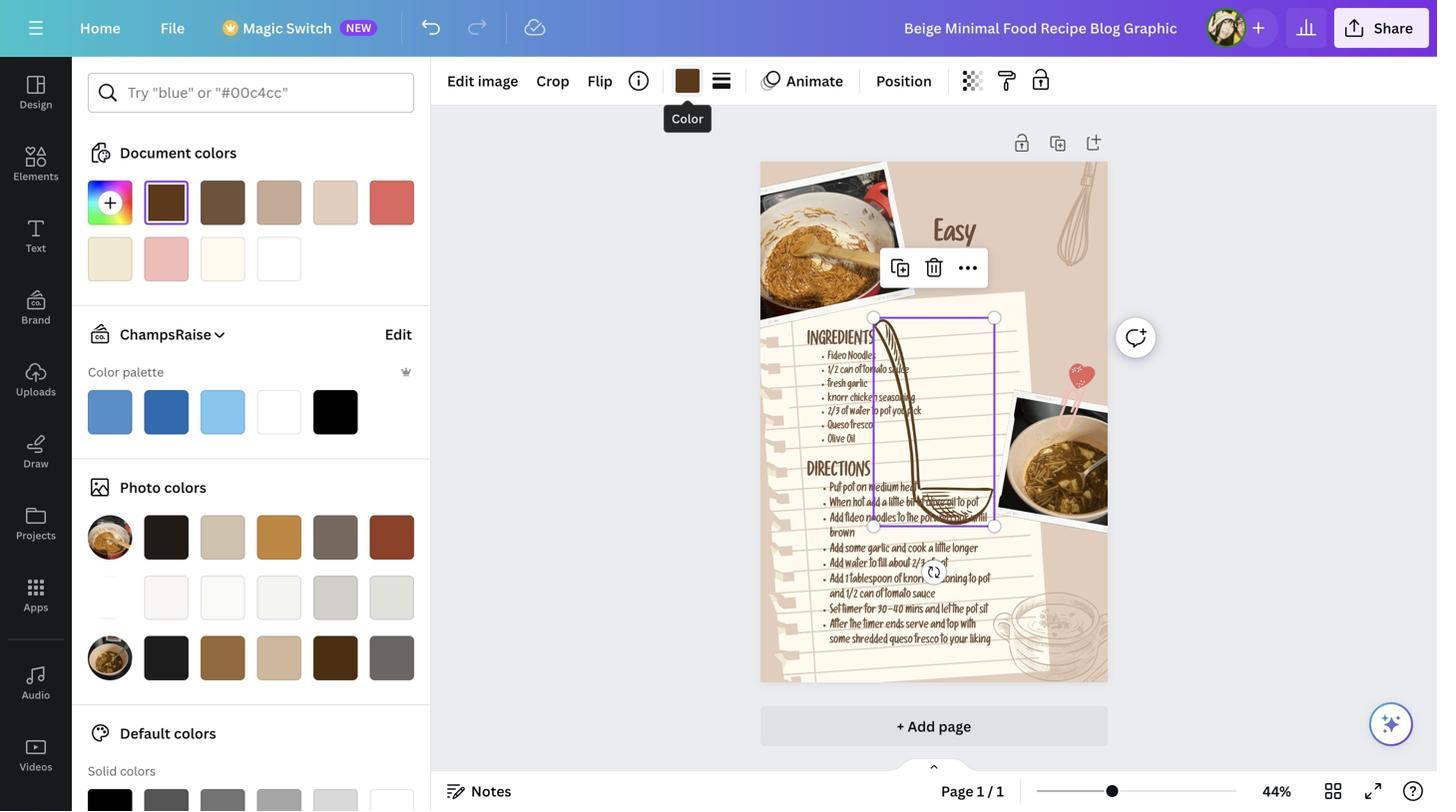 Task type: vqa. For each thing, say whether or not it's contained in the screenshot.
bottom "a"
yes



Task type: locate. For each thing, give the bounding box(es) containing it.
water inside fideo noodles 1/2 can of tomato sauce fresh garlic knorr chicken seasoning 2/3 of water to pot you pick queso fresco olive oil
[[850, 408, 870, 419]]

1 horizontal spatial 2/3
[[912, 560, 925, 571]]

pot up sit
[[978, 575, 990, 587]]

0 vertical spatial knorr
[[828, 394, 848, 405]]

let
[[942, 606, 951, 617]]

little left bit
[[889, 499, 904, 511]]

#e4ccbc image
[[313, 181, 358, 225], [313, 181, 358, 225]]

0 horizontal spatial edit
[[385, 325, 412, 344]]

0 horizontal spatial fresco
[[851, 422, 873, 432]]

edit inside button
[[385, 325, 412, 344]]

0 vertical spatial sauce
[[889, 366, 909, 377]]

notes button
[[439, 775, 519, 807]]

1 horizontal spatial a
[[928, 545, 933, 556]]

1 horizontal spatial can
[[860, 590, 874, 602]]

fideo down ingredients
[[828, 353, 846, 363]]

1 vertical spatial garlic
[[868, 545, 890, 556]]

to right oil
[[958, 499, 965, 511]]

file button
[[144, 8, 201, 48]]

0 horizontal spatial fideo
[[828, 353, 846, 363]]

color left palette in the left top of the page
[[88, 364, 120, 380]]

0 vertical spatial #603813 image
[[676, 69, 700, 93]]

a right add
[[882, 499, 887, 511]]

0 vertical spatial garlic
[[847, 380, 867, 391]]

colors for default colors
[[174, 724, 216, 743]]

44%
[[1263, 782, 1291, 801]]

magic
[[243, 18, 283, 37]]

1 vertical spatial timer
[[864, 621, 884, 632]]

sauce up mins
[[913, 590, 935, 602]]

pot left sit
[[966, 606, 978, 617]]

0 horizontal spatial sauce
[[889, 366, 909, 377]]

the right let
[[953, 606, 964, 617]]

#d2b799 image
[[257, 636, 301, 681]]

#4890cd image
[[88, 390, 132, 435], [88, 390, 132, 435]]

0 horizontal spatial color
[[88, 364, 120, 380]]

1
[[845, 575, 848, 587], [977, 782, 984, 801], [997, 782, 1004, 801]]

2/3
[[828, 408, 840, 419], [912, 560, 925, 571]]

#f3e8d0 image
[[88, 237, 132, 281]]

1 horizontal spatial cook
[[950, 514, 969, 526]]

fideo down easy
[[934, 260, 984, 288]]

until
[[971, 514, 987, 526]]

1 vertical spatial 2/3
[[912, 560, 925, 571]]

fideo
[[845, 514, 864, 526]]

1 vertical spatial fresco
[[915, 636, 939, 647]]

#d2b799 image
[[257, 636, 301, 681]]

some down after
[[830, 636, 850, 647]]

seasoning up "you"
[[879, 394, 915, 405]]

1 horizontal spatial little
[[935, 545, 951, 556]]

photo colors
[[120, 478, 206, 497]]

cook down oil
[[950, 514, 969, 526]]

0 vertical spatial fideo
[[934, 260, 984, 288]]

to
[[872, 408, 878, 419], [958, 499, 965, 511], [898, 514, 905, 526], [870, 560, 877, 571], [969, 575, 976, 587], [941, 636, 948, 647]]

1 right /
[[997, 782, 1004, 801]]

pot left "you"
[[880, 408, 891, 419]]

water down chicken
[[850, 408, 870, 419]]

seasoning inside fideo noodles 1/2 can of tomato sauce fresh garlic knorr chicken seasoning 2/3 of water to pot you pick queso fresco olive oil
[[879, 394, 915, 405]]

#e5645e image
[[370, 181, 414, 225], [370, 181, 414, 225]]

1 vertical spatial tomato
[[885, 590, 911, 602]]

easy fideo
[[934, 223, 984, 288]]

apps
[[24, 601, 48, 614]]

#f6bbb7 image
[[144, 237, 189, 281], [144, 237, 189, 281]]

fresh
[[828, 380, 846, 391]]

of up queso
[[841, 408, 848, 419]]

knorr
[[828, 394, 848, 405], [903, 575, 926, 587]]

water up tablespoon
[[845, 560, 868, 571]]

1 vertical spatial knorr
[[903, 575, 926, 587]]

0 vertical spatial edit
[[447, 71, 474, 90]]

40
[[893, 606, 903, 617]]

1 vertical spatial water
[[845, 560, 868, 571]]

can inside put pot on medium heat when hot add a little bit of olive oil to pot add fideo noodles to the pot and cook until brown add some garlic and cook a little longer add water to fill about 2/3 of pot add 1 tablespoon of knorr seasoning to pot and 1/2 can of tomato sauce set timer for 30-40 mins and let the pot sit after the timer ends serve and top with some shredded queso fresco to your liking
[[860, 590, 874, 602]]

tablespoon
[[850, 575, 892, 587]]

garlic
[[847, 380, 867, 391], [868, 545, 890, 556]]

default colors
[[120, 724, 216, 743]]

1 horizontal spatial seasoning
[[928, 575, 967, 587]]

#6a6663 image
[[370, 636, 414, 681], [370, 636, 414, 681]]

0 vertical spatial tomato
[[863, 366, 887, 377]]

1/2 up fresh
[[828, 366, 838, 377]]

1 vertical spatial sauce
[[913, 590, 935, 602]]

the
[[907, 514, 919, 526], [953, 606, 964, 617], [850, 621, 862, 632]]

switch
[[286, 18, 332, 37]]

0 vertical spatial can
[[840, 366, 853, 377]]

1/2 inside fideo noodles 1/2 can of tomato sauce fresh garlic knorr chicken seasoning 2/3 of water to pot you pick queso fresco olive oil
[[828, 366, 838, 377]]

document colors
[[120, 143, 237, 162]]

cook
[[950, 514, 969, 526], [908, 545, 927, 556]]

and
[[934, 514, 949, 526], [892, 545, 906, 556], [830, 590, 844, 602], [925, 606, 940, 617], [931, 621, 945, 632]]

add
[[830, 514, 843, 526], [830, 545, 843, 556], [830, 560, 843, 571], [830, 575, 843, 587], [908, 717, 935, 736]]

#f9f9f7 image
[[201, 576, 245, 620]]

1/2 down tablespoon
[[846, 590, 858, 602]]

#fffaef image
[[201, 237, 245, 281], [201, 237, 245, 281]]

2 horizontal spatial 1
[[997, 782, 1004, 801]]

fideo
[[934, 260, 984, 288], [828, 353, 846, 363]]

page 1 / 1
[[941, 782, 1004, 801]]

#d1c1ab image
[[201, 515, 245, 560], [201, 515, 245, 560]]

1 vertical spatial seasoning
[[928, 575, 967, 587]]

set
[[830, 606, 841, 617]]

queso
[[890, 636, 913, 647]]

sauce up "you"
[[889, 366, 909, 377]]

1 vertical spatial fideo
[[828, 353, 846, 363]]

gray #737373 image
[[201, 789, 245, 811]]

oil
[[947, 499, 956, 511]]

crop
[[536, 71, 570, 90]]

gray #a6a6a6 image
[[257, 789, 301, 811]]

0 horizontal spatial knorr
[[828, 394, 848, 405]]

#d0cfc8 image
[[313, 576, 358, 620]]

queso
[[828, 422, 849, 432]]

0 vertical spatial water
[[850, 408, 870, 419]]

2/3 up queso
[[828, 408, 840, 419]]

cook up about
[[908, 545, 927, 556]]

1 vertical spatial 1/2
[[846, 590, 858, 602]]

of right bit
[[917, 499, 924, 511]]

#e1e1dc image
[[370, 576, 414, 620], [370, 576, 414, 620]]

to left the fill
[[870, 560, 877, 571]]

can up fresh
[[840, 366, 853, 377]]

little left longer
[[935, 545, 951, 556]]

little
[[889, 499, 904, 511], [935, 545, 951, 556]]

knorr down fresh
[[828, 394, 848, 405]]

0 vertical spatial some
[[845, 545, 866, 556]]

after
[[830, 621, 848, 632]]

tomato up 40
[[885, 590, 911, 602]]

#ffffff image
[[257, 237, 301, 281], [257, 390, 301, 435], [257, 390, 301, 435]]

color
[[672, 110, 704, 127], [88, 364, 120, 380]]

0 vertical spatial #603813 image
[[676, 69, 700, 93]]

light gray #d9d9d9 image
[[313, 789, 358, 811], [313, 789, 358, 811]]

0 horizontal spatial a
[[882, 499, 887, 511]]

animate button
[[754, 65, 851, 97]]

page
[[941, 782, 974, 801]]

some
[[845, 545, 866, 556], [830, 636, 850, 647]]

put pot on medium heat when hot add a little bit of olive oil to pot add fideo noodles to the pot and cook until brown add some garlic and cook a little longer add water to fill about 2/3 of pot add 1 tablespoon of knorr seasoning to pot and 1/2 can of tomato sauce set timer for 30-40 mins and let the pot sit after the timer ends serve and top with some shredded queso fresco to your liking
[[830, 484, 991, 647]]

and up about
[[892, 545, 906, 556]]

medium
[[869, 484, 899, 495]]

1 vertical spatial a
[[928, 545, 933, 556]]

0 horizontal spatial #603813 image
[[144, 181, 189, 225]]

#78695c image
[[313, 515, 358, 560]]

1 horizontal spatial color
[[672, 110, 704, 127]]

#f9f9f7 image
[[201, 576, 245, 620]]

champsraise button
[[80, 322, 227, 346]]

0 horizontal spatial timer
[[842, 606, 863, 617]]

videos button
[[0, 720, 72, 791]]

water
[[850, 408, 870, 419], [845, 560, 868, 571]]

#603813 image down document
[[144, 181, 189, 225]]

0 vertical spatial 1/2
[[828, 366, 838, 377]]

#986934 image
[[201, 636, 245, 681], [201, 636, 245, 681]]

colors right the solid
[[120, 763, 156, 779]]

1 horizontal spatial #603813 image
[[676, 69, 700, 93]]

olive
[[926, 499, 945, 511]]

1 vertical spatial color
[[88, 364, 120, 380]]

the down bit
[[907, 514, 919, 526]]

liking
[[970, 636, 991, 647]]

0 vertical spatial cook
[[950, 514, 969, 526]]

the right after
[[850, 621, 862, 632]]

0 horizontal spatial seasoning
[[879, 394, 915, 405]]

colors up #725039 icon
[[194, 143, 237, 162]]

to down longer
[[969, 575, 976, 587]]

pot up until
[[967, 499, 978, 511]]

#f4f4f1 image
[[257, 576, 301, 620], [257, 576, 301, 620]]

chicken
[[850, 394, 877, 405]]

#603813 image down main menu bar
[[676, 69, 700, 93]]

0 vertical spatial fresco
[[851, 422, 873, 432]]

#603813 image down main menu bar
[[676, 69, 700, 93]]

0 vertical spatial a
[[882, 499, 887, 511]]

1 vertical spatial #603813 image
[[144, 181, 189, 225]]

timer down for
[[864, 621, 884, 632]]

colors right default
[[174, 724, 216, 743]]

#943c21 image
[[370, 515, 414, 560], [370, 515, 414, 560]]

1 vertical spatial the
[[953, 606, 964, 617]]

0 horizontal spatial cook
[[908, 545, 927, 556]]

can
[[840, 366, 853, 377], [860, 590, 874, 602]]

#603813 image down document
[[144, 181, 189, 225]]

1 vertical spatial little
[[935, 545, 951, 556]]

30-
[[878, 606, 893, 617]]

notes
[[471, 782, 511, 801]]

your
[[950, 636, 968, 647]]

0 horizontal spatial 1/2
[[828, 366, 838, 377]]

#4f2d0b image
[[313, 636, 358, 681], [313, 636, 358, 681]]

0 vertical spatial the
[[907, 514, 919, 526]]

pot right about
[[936, 560, 948, 571]]

share
[[1374, 18, 1413, 37]]

bit
[[906, 499, 915, 511]]

you
[[893, 408, 906, 419]]

a
[[882, 499, 887, 511], [928, 545, 933, 556]]

to down chicken
[[872, 408, 878, 419]]

#f7f6f5 image
[[144, 576, 189, 620]]

garlic up the fill
[[868, 545, 890, 556]]

0 vertical spatial little
[[889, 499, 904, 511]]

fresco up oil
[[851, 422, 873, 432]]

text
[[26, 242, 46, 255]]

0 horizontal spatial can
[[840, 366, 853, 377]]

#1d1d1e image
[[144, 636, 189, 681], [144, 636, 189, 681]]

1 horizontal spatial knorr
[[903, 575, 926, 587]]

dark gray #545454 image
[[144, 789, 189, 811], [144, 789, 189, 811]]

#603813 image
[[676, 69, 700, 93], [144, 181, 189, 225]]

0 vertical spatial seasoning
[[879, 394, 915, 405]]

2/3 right about
[[912, 560, 925, 571]]

a left longer
[[928, 545, 933, 556]]

edit inside "edit image" popup button
[[447, 71, 474, 90]]

1 vertical spatial can
[[860, 590, 874, 602]]

colors right the photo
[[164, 478, 206, 497]]

garlic up chicken
[[847, 380, 867, 391]]

longer
[[952, 545, 978, 556]]

black #000000 image
[[88, 789, 132, 811], [88, 789, 132, 811]]

0 vertical spatial timer
[[842, 606, 863, 617]]

1 horizontal spatial sauce
[[913, 590, 935, 602]]

0 vertical spatial 2/3
[[828, 408, 840, 419]]

0 horizontal spatial the
[[850, 621, 862, 632]]

0 horizontal spatial 2/3
[[828, 408, 840, 419]]

top
[[947, 621, 959, 632]]

1 horizontal spatial fideo
[[934, 260, 984, 288]]

when
[[830, 499, 851, 511]]

home link
[[64, 8, 136, 48]]

tomato
[[863, 366, 887, 377], [885, 590, 911, 602]]

flip
[[587, 71, 613, 90]]

image
[[478, 71, 518, 90]]

tomato inside fideo noodles 1/2 can of tomato sauce fresh garlic knorr chicken seasoning 2/3 of water to pot you pick queso fresco olive oil
[[863, 366, 887, 377]]

1 vertical spatial edit
[[385, 325, 412, 344]]

0 horizontal spatial #603813 image
[[144, 181, 189, 225]]

white #ffffff image
[[370, 789, 414, 811]]

1 horizontal spatial fresco
[[915, 636, 939, 647]]

1 horizontal spatial 1/2
[[846, 590, 858, 602]]

color down main menu bar
[[672, 110, 704, 127]]

Try "blue" or "#00c4cc" search field
[[128, 74, 401, 112]]

seasoning up let
[[928, 575, 967, 587]]

1 horizontal spatial edit
[[447, 71, 474, 90]]

can up for
[[860, 590, 874, 602]]

1 left /
[[977, 782, 984, 801]]

0 horizontal spatial 1
[[845, 575, 848, 587]]

knorr inside put pot on medium heat when hot add a little bit of olive oil to pot add fideo noodles to the pot and cook until brown add some garlic and cook a little longer add water to fill about 2/3 of pot add 1 tablespoon of knorr seasoning to pot and 1/2 can of tomato sauce set timer for 30-40 mins and let the pot sit after the timer ends serve and top with some shredded queso fresco to your liking
[[903, 575, 926, 587]]

#78695c image
[[313, 515, 358, 560]]

knorr down about
[[903, 575, 926, 587]]

sauce
[[889, 366, 909, 377], [913, 590, 935, 602]]

fill
[[879, 560, 887, 571]]

fresco down "serve"
[[915, 636, 939, 647]]

0 vertical spatial color
[[672, 110, 704, 127]]

gray #a6a6a6 image
[[257, 789, 301, 811]]

audio
[[22, 689, 50, 702]]

1 left tablespoon
[[845, 575, 848, 587]]

some down 'brown'
[[845, 545, 866, 556]]

timer right the set
[[842, 606, 863, 617]]

#603813 image
[[676, 69, 700, 93], [144, 181, 189, 225]]

and left let
[[925, 606, 940, 617]]

gray #737373 image
[[201, 789, 245, 811]]

tomato down noodles
[[863, 366, 887, 377]]



Task type: describe. For each thing, give the bounding box(es) containing it.
of up 30-
[[876, 590, 883, 602]]

#221a16 image
[[144, 515, 189, 560]]

on
[[857, 484, 867, 495]]

0 horizontal spatial little
[[889, 499, 904, 511]]

document
[[120, 143, 191, 162]]

fresco inside put pot on medium heat when hot add a little bit of olive oil to pot add fideo noodles to the pot and cook until brown add some garlic and cook a little longer add water to fill about 2/3 of pot add 1 tablespoon of knorr seasoning to pot and 1/2 can of tomato sauce set timer for 30-40 mins and let the pot sit after the timer ends serve and top with some shredded queso fresco to your liking
[[915, 636, 939, 647]]

1 vertical spatial #603813 image
[[144, 181, 189, 225]]

easy
[[934, 223, 976, 251]]

draw button
[[0, 416, 72, 488]]

animate
[[786, 71, 843, 90]]

colors for document colors
[[194, 143, 237, 162]]

to left your at the bottom of the page
[[941, 636, 948, 647]]

and up the set
[[830, 590, 844, 602]]

solid
[[88, 763, 117, 779]]

photo
[[120, 478, 161, 497]]

brown
[[830, 530, 855, 541]]

show pages image
[[886, 757, 982, 773]]

with
[[961, 621, 976, 632]]

/
[[988, 782, 993, 801]]

#c48433 image
[[257, 515, 301, 560]]

add a new color image
[[88, 181, 132, 225]]

44% button
[[1245, 775, 1309, 807]]

uploads
[[16, 385, 56, 399]]

noodles
[[848, 353, 876, 363]]

#221a16 image
[[144, 515, 189, 560]]

2/3 inside fideo noodles 1/2 can of tomato sauce fresh garlic knorr chicken seasoning 2/3 of water to pot you pick queso fresco olive oil
[[828, 408, 840, 419]]

1 horizontal spatial the
[[907, 514, 919, 526]]

of right about
[[927, 560, 934, 571]]

2/3 inside put pot on medium heat when hot add a little bit of olive oil to pot add fideo noodles to the pot and cook until brown add some garlic and cook a little longer add water to fill about 2/3 of pot add 1 tablespoon of knorr seasoning to pot and 1/2 can of tomato sauce set timer for 30-40 mins and let the pot sit after the timer ends serve and top with some shredded queso fresco to your liking
[[912, 560, 925, 571]]

elements button
[[0, 129, 72, 201]]

#010101 image
[[313, 390, 358, 435]]

edit for edit
[[385, 325, 412, 344]]

text button
[[0, 201, 72, 272]]

uploads button
[[0, 344, 72, 416]]

colors for photo colors
[[164, 478, 206, 497]]

projects
[[16, 529, 56, 542]]

garlic inside fideo noodles 1/2 can of tomato sauce fresh garlic knorr chicken seasoning 2/3 of water to pot you pick queso fresco olive oil
[[847, 380, 867, 391]]

knorr inside fideo noodles 1/2 can of tomato sauce fresh garlic knorr chicken seasoning 2/3 of water to pot you pick queso fresco olive oil
[[828, 394, 848, 405]]

draw
[[23, 457, 48, 471]]

and down "olive"
[[934, 514, 949, 526]]

#ffffff image
[[257, 237, 301, 281]]

canva assistant image
[[1379, 713, 1403, 736]]

oil
[[847, 436, 855, 446]]

projects button
[[0, 488, 72, 560]]

add a new color image
[[88, 181, 132, 225]]

pot inside fideo noodles 1/2 can of tomato sauce fresh garlic knorr chicken seasoning 2/3 of water to pot you pick queso fresco olive oil
[[880, 408, 891, 419]]

1 inside put pot on medium heat when hot add a little bit of olive oil to pot add fideo noodles to the pot and cook until brown add some garlic and cook a little longer add water to fill about 2/3 of pot add 1 tablespoon of knorr seasoning to pot and 1/2 can of tomato sauce set timer for 30-40 mins and let the pot sit after the timer ends serve and top with some shredded queso fresco to your liking
[[845, 575, 848, 587]]

1 vertical spatial cook
[[908, 545, 927, 556]]

#c8a994 image
[[257, 181, 301, 225]]

color for color
[[672, 110, 704, 127]]

#d0cfc8 image
[[313, 576, 358, 620]]

add
[[866, 499, 880, 511]]

elements
[[13, 170, 59, 183]]

olive
[[828, 436, 845, 446]]

position
[[876, 71, 932, 90]]

sauce inside fideo noodles 1/2 can of tomato sauce fresh garlic knorr chicken seasoning 2/3 of water to pot you pick queso fresco olive oil
[[889, 366, 909, 377]]

home
[[80, 18, 121, 37]]

1 horizontal spatial timer
[[864, 621, 884, 632]]

water inside put pot on medium heat when hot add a little bit of olive oil to pot add fideo noodles to the pot and cook until brown add some garlic and cook a little longer add water to fill about 2/3 of pot add 1 tablespoon of knorr seasoning to pot and 1/2 can of tomato sauce set timer for 30-40 mins and let the pot sit after the timer ends serve and top with some shredded queso fresco to your liking
[[845, 560, 868, 571]]

brand button
[[0, 272, 72, 344]]

put
[[830, 484, 841, 495]]

about
[[889, 560, 910, 571]]

file
[[160, 18, 185, 37]]

white #ffffff image
[[370, 789, 414, 811]]

new
[[346, 20, 371, 35]]

#75c6ef image
[[201, 390, 245, 435]]

1/2 inside put pot on medium heat when hot add a little bit of olive oil to pot add fideo noodles to the pot and cook until brown add some garlic and cook a little longer add water to fill about 2/3 of pot add 1 tablespoon of knorr seasoning to pot and 1/2 can of tomato sauce set timer for 30-40 mins and let the pot sit after the timer ends serve and top with some shredded queso fresco to your liking
[[846, 590, 858, 602]]

heat
[[901, 484, 917, 495]]

#f3e8d0 image
[[88, 237, 132, 281]]

main menu bar
[[0, 0, 1437, 57]]

audio button
[[0, 648, 72, 720]]

sauce inside put pot on medium heat when hot add a little bit of olive oil to pot add fideo noodles to the pot and cook until brown add some garlic and cook a little longer add water to fill about 2/3 of pot add 1 tablespoon of knorr seasoning to pot and 1/2 can of tomato sauce set timer for 30-40 mins and let the pot sit after the timer ends serve and top with some shredded queso fresco to your liking
[[913, 590, 935, 602]]

#c8a994 image
[[257, 181, 301, 225]]

brand
[[21, 313, 51, 327]]

of down about
[[894, 575, 901, 587]]

1 horizontal spatial 1
[[977, 782, 984, 801]]

tomato inside put pot on medium heat when hot add a little bit of olive oil to pot add fideo noodles to the pot and cook until brown add some garlic and cook a little longer add water to fill about 2/3 of pot add 1 tablespoon of knorr seasoning to pot and 1/2 can of tomato sauce set timer for 30-40 mins and let the pot sit after the timer ends serve and top with some shredded queso fresco to your liking
[[885, 590, 911, 602]]

pot down "olive"
[[920, 514, 932, 526]]

1 horizontal spatial #603813 image
[[676, 69, 700, 93]]

#c48433 image
[[257, 515, 301, 560]]

edit for edit image
[[447, 71, 474, 90]]

#725039 image
[[201, 181, 245, 225]]

mins
[[905, 606, 923, 617]]

edit button
[[383, 314, 414, 354]]

seasoning inside put pot on medium heat when hot add a little bit of olive oil to pot add fideo noodles to the pot and cook until brown add some garlic and cook a little longer add water to fill about 2/3 of pot add 1 tablespoon of knorr seasoning to pot and 1/2 can of tomato sauce set timer for 30-40 mins and let the pot sit after the timer ends serve and top with some shredded queso fresco to your liking
[[928, 575, 967, 587]]

directions
[[807, 465, 870, 483]]

to right noodles
[[898, 514, 905, 526]]

crop button
[[528, 65, 577, 97]]

2 vertical spatial the
[[850, 621, 862, 632]]

position button
[[868, 65, 940, 97]]

+
[[897, 717, 904, 736]]

sit
[[980, 606, 988, 617]]

flip button
[[579, 65, 621, 97]]

2 horizontal spatial the
[[953, 606, 964, 617]]

to inside fideo noodles 1/2 can of tomato sauce fresh garlic knorr chicken seasoning 2/3 of water to pot you pick queso fresco olive oil
[[872, 408, 878, 419]]

default
[[120, 724, 171, 743]]

colors for solid colors
[[120, 763, 156, 779]]

#010101 image
[[313, 390, 358, 435]]

and left the top
[[931, 621, 945, 632]]

#75c6ef image
[[201, 390, 245, 435]]

pot left on
[[843, 484, 855, 495]]

+ add page button
[[760, 707, 1108, 746]]

side panel tab list
[[0, 57, 72, 811]]

#725039 image
[[201, 181, 245, 225]]

serve
[[906, 621, 929, 632]]

can inside fideo noodles 1/2 can of tomato sauce fresh garlic knorr chicken seasoning 2/3 of water to pot you pick queso fresco olive oil
[[840, 366, 853, 377]]

pick
[[907, 408, 922, 419]]

shredded
[[852, 636, 888, 647]]

apps button
[[0, 560, 72, 632]]

share button
[[1334, 8, 1429, 48]]

#166bb5 image
[[144, 390, 189, 435]]

edit image button
[[439, 65, 526, 97]]

Design title text field
[[888, 8, 1198, 48]]

1 vertical spatial some
[[830, 636, 850, 647]]

design button
[[0, 57, 72, 129]]

fideo inside fideo noodles 1/2 can of tomato sauce fresh garlic knorr chicken seasoning 2/3 of water to pot you pick queso fresco olive oil
[[828, 353, 846, 363]]

hot
[[853, 499, 865, 511]]

fresco inside fideo noodles 1/2 can of tomato sauce fresh garlic knorr chicken seasoning 2/3 of water to pot you pick queso fresco olive oil
[[851, 422, 873, 432]]

champsraise
[[120, 325, 211, 344]]

#166bb5 image
[[144, 390, 189, 435]]

ends
[[886, 621, 904, 632]]

fideo noodles 1/2 can of tomato sauce fresh garlic knorr chicken seasoning 2/3 of water to pot you pick queso fresco olive oil
[[828, 353, 922, 446]]

color for color palette
[[88, 364, 120, 380]]

ingredients
[[807, 333, 874, 350]]

videos
[[19, 760, 52, 774]]

page
[[939, 717, 971, 736]]

magic switch
[[243, 18, 332, 37]]

of down noodles
[[855, 366, 862, 377]]

add inside button
[[908, 717, 935, 736]]

design
[[19, 98, 52, 111]]

garlic inside put pot on medium heat when hot add a little bit of olive oil to pot add fideo noodles to the pot and cook until brown add some garlic and cook a little longer add water to fill about 2/3 of pot add 1 tablespoon of knorr seasoning to pot and 1/2 can of tomato sauce set timer for 30-40 mins and let the pot sit after the timer ends serve and top with some shredded queso fresco to your liking
[[868, 545, 890, 556]]

#f7f6f5 image
[[144, 576, 189, 620]]

noodles
[[866, 514, 896, 526]]

color palette
[[88, 364, 164, 380]]

+ add page
[[897, 717, 971, 736]]



